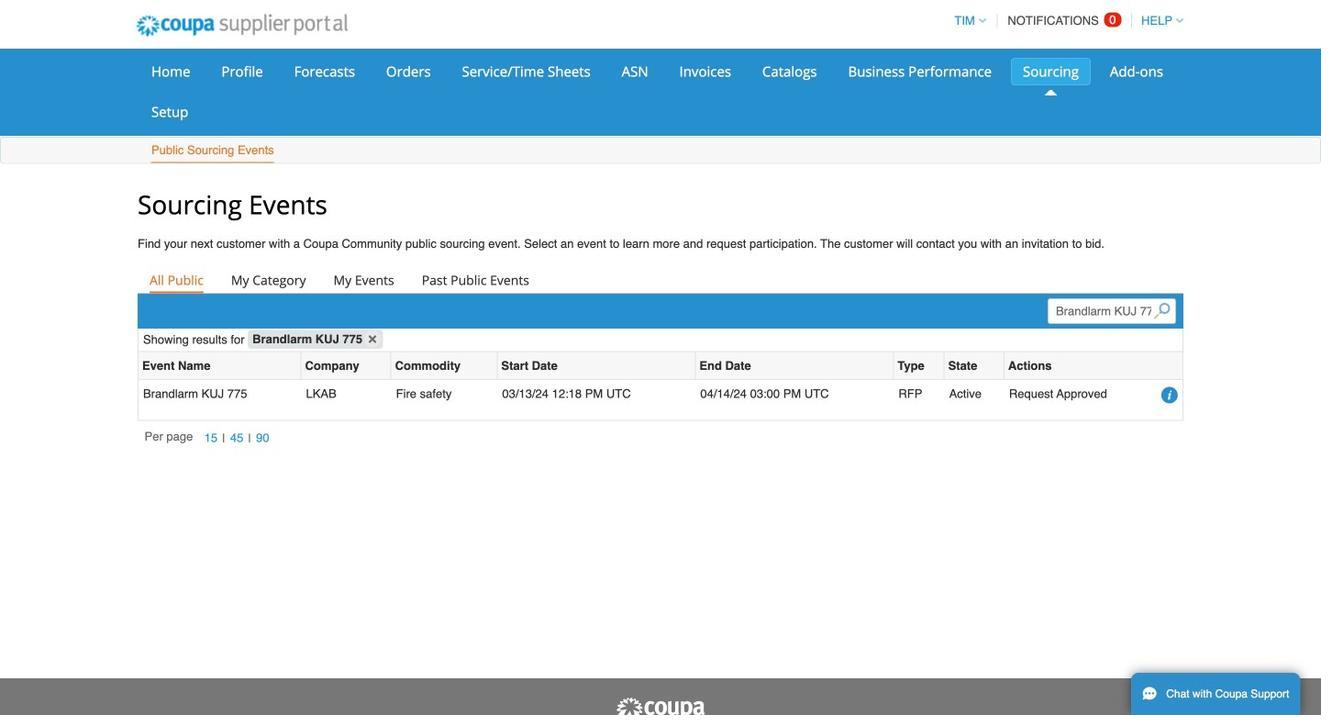 Task type: locate. For each thing, give the bounding box(es) containing it.
search image
[[1154, 303, 1171, 319]]

navigation
[[947, 3, 1184, 39], [145, 428, 274, 448]]

1 vertical spatial navigation
[[145, 428, 274, 448]]

clear filter image
[[364, 331, 381, 347]]

1 horizontal spatial coupa supplier portal image
[[615, 697, 707, 715]]

coupa supplier portal image
[[124, 3, 360, 49], [615, 697, 707, 715]]

1 horizontal spatial navigation
[[947, 3, 1184, 39]]

tab list
[[138, 267, 1184, 293]]

0 horizontal spatial coupa supplier portal image
[[124, 3, 360, 49]]

Search text field
[[1048, 298, 1177, 324]]



Task type: vqa. For each thing, say whether or not it's contained in the screenshot.
Online associated with Check Cancelled
no



Task type: describe. For each thing, give the bounding box(es) containing it.
0 vertical spatial navigation
[[947, 3, 1184, 39]]

1 vertical spatial coupa supplier portal image
[[615, 697, 707, 715]]

0 horizontal spatial navigation
[[145, 428, 274, 448]]

0 vertical spatial coupa supplier portal image
[[124, 3, 360, 49]]



